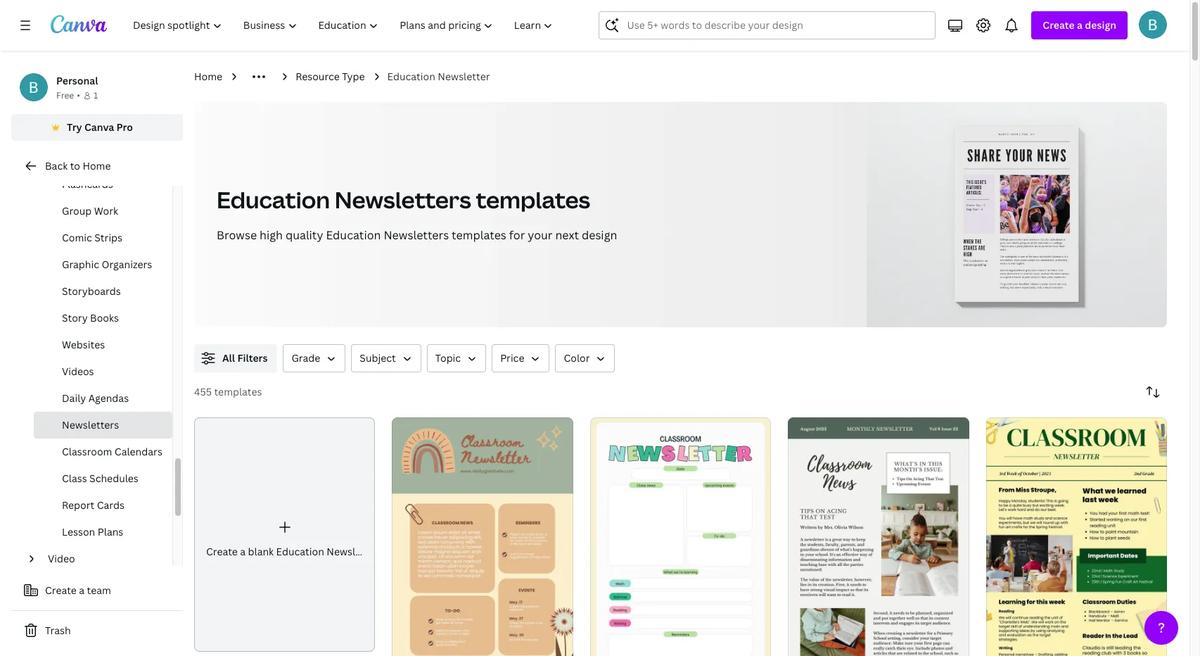 Task type: locate. For each thing, give the bounding box(es) containing it.
Search search field
[[627, 12, 927, 39]]

2 horizontal spatial create
[[1043, 18, 1075, 32]]

0 vertical spatial newsletter
[[438, 70, 490, 83]]

a inside 'button'
[[79, 584, 85, 597]]

newsletters up 'classroom'
[[62, 418, 119, 431]]

design inside dropdown button
[[1086, 18, 1117, 32]]

newsletters
[[335, 184, 472, 215], [384, 227, 449, 243], [62, 418, 119, 431]]

education right type
[[388, 70, 436, 83]]

your
[[528, 227, 553, 243]]

0 vertical spatial a
[[1078, 18, 1083, 32]]

create a team button
[[11, 576, 183, 605]]

create inside 'button'
[[45, 584, 77, 597]]

for
[[509, 227, 525, 243]]

templates down all filters button
[[214, 385, 262, 398]]

create inside dropdown button
[[1043, 18, 1075, 32]]

video link
[[42, 546, 164, 572]]

1 horizontal spatial home
[[194, 70, 223, 83]]

design right next
[[582, 227, 618, 243]]

lesson plans link
[[34, 519, 172, 546]]

personal
[[56, 74, 98, 87]]

group
[[62, 204, 92, 218]]

free •
[[56, 89, 80, 101]]

group work link
[[34, 198, 172, 225]]

2 horizontal spatial a
[[1078, 18, 1083, 32]]

plans
[[98, 525, 123, 538]]

daily agendas
[[62, 391, 129, 405]]

a inside dropdown button
[[1078, 18, 1083, 32]]

Sort by button
[[1140, 378, 1168, 406]]

education
[[388, 70, 436, 83], [217, 184, 330, 215], [326, 227, 381, 243], [276, 544, 324, 558]]

work
[[94, 204, 118, 218]]

resource
[[296, 70, 340, 83]]

1 horizontal spatial design
[[1086, 18, 1117, 32]]

1 horizontal spatial a
[[240, 544, 246, 558]]

trash
[[45, 624, 71, 637]]

all
[[222, 351, 235, 365]]

0 horizontal spatial a
[[79, 584, 85, 597]]

create
[[1043, 18, 1075, 32], [206, 544, 238, 558], [45, 584, 77, 597]]

0 vertical spatial design
[[1086, 18, 1117, 32]]

cards
[[97, 498, 125, 512]]

education newsletters templates image
[[867, 102, 1168, 327], [956, 127, 1079, 302]]

create a blank education newsletter link
[[194, 417, 379, 652]]

create for create a design
[[1043, 18, 1075, 32]]

455 templates
[[194, 385, 262, 398]]

newsletters down education newsletters templates
[[384, 227, 449, 243]]

create for create a team
[[45, 584, 77, 597]]

design left brad klo icon
[[1086, 18, 1117, 32]]

browse high quality education newsletters templates for your next design
[[217, 227, 618, 243]]

pro
[[117, 120, 133, 134]]

graphic organizers
[[62, 258, 152, 271]]

0 horizontal spatial newsletter
[[327, 544, 379, 558]]

schedules
[[89, 472, 139, 485]]

1
[[94, 89, 98, 101]]

1 vertical spatial a
[[240, 544, 246, 558]]

design
[[1086, 18, 1117, 32], [582, 227, 618, 243]]

home
[[194, 70, 223, 83], [83, 159, 111, 172]]

1 vertical spatial create
[[206, 544, 238, 558]]

filters
[[238, 351, 268, 365]]

storyboards
[[62, 284, 121, 298]]

1 horizontal spatial newsletter
[[438, 70, 490, 83]]

grade
[[292, 351, 321, 365]]

story books link
[[34, 305, 172, 332]]

2 vertical spatial a
[[79, 584, 85, 597]]

color
[[564, 351, 590, 365]]

templates left for
[[452, 227, 507, 243]]

None search field
[[599, 11, 936, 39]]

0 horizontal spatial home
[[83, 159, 111, 172]]

0 vertical spatial create
[[1043, 18, 1075, 32]]

organizers
[[102, 258, 152, 271]]

flashcards link
[[34, 171, 172, 198]]

daily agendas link
[[34, 385, 172, 412]]

classroom calendars link
[[34, 439, 172, 465]]

newsletter
[[438, 70, 490, 83], [327, 544, 379, 558]]

templates up your on the top
[[476, 184, 591, 215]]

strips
[[94, 231, 123, 244]]

comic strips link
[[34, 225, 172, 251]]

comic strips
[[62, 231, 123, 244]]

all filters button
[[194, 344, 278, 372]]

2 vertical spatial create
[[45, 584, 77, 597]]

top level navigation element
[[124, 11, 566, 39]]

agendas
[[88, 391, 129, 405]]

a
[[1078, 18, 1083, 32], [240, 544, 246, 558], [79, 584, 85, 597]]

0 vertical spatial newsletters
[[335, 184, 472, 215]]

beige green illustrated classroom newsletter image
[[392, 418, 574, 656]]

0 horizontal spatial create
[[45, 584, 77, 597]]

flashcards
[[62, 177, 113, 191]]

free
[[56, 89, 74, 101]]

newsletters up "browse high quality education newsletters templates for your next design"
[[335, 184, 472, 215]]

templates
[[476, 184, 591, 215], [452, 227, 507, 243], [214, 385, 262, 398]]

1 horizontal spatial create
[[206, 544, 238, 558]]

to
[[70, 159, 80, 172]]

resource type
[[296, 70, 365, 83]]

1 vertical spatial home
[[83, 159, 111, 172]]

1 vertical spatial design
[[582, 227, 618, 243]]

graphic
[[62, 258, 99, 271]]

cream typographic newsletter classroom image
[[987, 418, 1168, 656]]

blank
[[248, 544, 274, 558]]

education right blank
[[276, 544, 324, 558]]

back to home
[[45, 159, 111, 172]]

calendars
[[115, 445, 163, 458]]

a for blank
[[240, 544, 246, 558]]



Task type: vqa. For each thing, say whether or not it's contained in the screenshot.
File
no



Task type: describe. For each thing, give the bounding box(es) containing it.
all filters
[[222, 351, 268, 365]]

class schedules link
[[34, 465, 172, 492]]

class schedules
[[62, 472, 139, 485]]

topic
[[436, 351, 461, 365]]

class
[[62, 472, 87, 485]]

education newsletter
[[388, 70, 490, 83]]

next
[[556, 227, 579, 243]]

2 vertical spatial templates
[[214, 385, 262, 398]]

video
[[48, 552, 75, 565]]

report cards
[[62, 498, 125, 512]]

1 vertical spatial newsletters
[[384, 227, 449, 243]]

classroom calendars
[[62, 445, 163, 458]]

report cards link
[[34, 492, 172, 519]]

daily
[[62, 391, 86, 405]]

try canva pro button
[[11, 114, 183, 141]]

education up high on the top of page
[[217, 184, 330, 215]]

0 vertical spatial home
[[194, 70, 223, 83]]

create a team
[[45, 584, 111, 597]]

0 horizontal spatial design
[[582, 227, 618, 243]]

create for create a blank education newsletter
[[206, 544, 238, 558]]

2 vertical spatial newsletters
[[62, 418, 119, 431]]

graphic organizers link
[[34, 251, 172, 278]]

•
[[77, 89, 80, 101]]

green modern monthly updates school newspaper classroom news a4 email newsletter image
[[788, 418, 970, 656]]

canva
[[84, 120, 114, 134]]

websites
[[62, 338, 105, 351]]

a for team
[[79, 584, 85, 597]]

lesson plans
[[62, 525, 123, 538]]

grade button
[[283, 344, 346, 372]]

1 vertical spatial newsletter
[[327, 544, 379, 558]]

create a design
[[1043, 18, 1117, 32]]

team
[[87, 584, 111, 597]]

education newsletters templates
[[217, 184, 591, 215]]

group work
[[62, 204, 118, 218]]

topic button
[[427, 344, 486, 372]]

story books
[[62, 311, 119, 324]]

education right quality
[[326, 227, 381, 243]]

back
[[45, 159, 68, 172]]

type
[[342, 70, 365, 83]]

trash link
[[11, 617, 183, 645]]

videos
[[62, 365, 94, 378]]

color button
[[556, 344, 616, 372]]

try canva pro
[[67, 120, 133, 134]]

comic
[[62, 231, 92, 244]]

storyboards link
[[34, 278, 172, 305]]

home link
[[194, 69, 223, 84]]

classroom
[[62, 445, 112, 458]]

subject
[[360, 351, 396, 365]]

0 vertical spatial templates
[[476, 184, 591, 215]]

price
[[501, 351, 525, 365]]

try
[[67, 120, 82, 134]]

brad klo image
[[1140, 11, 1168, 39]]

videos link
[[34, 358, 172, 385]]

books
[[90, 311, 119, 324]]

lesson
[[62, 525, 95, 538]]

455
[[194, 385, 212, 398]]

subject button
[[351, 344, 421, 372]]

report
[[62, 498, 95, 512]]

1 vertical spatial templates
[[452, 227, 507, 243]]

price button
[[492, 344, 550, 372]]

story
[[62, 311, 88, 324]]

create a design button
[[1032, 11, 1128, 39]]

back to home link
[[11, 152, 183, 180]]

browse
[[217, 227, 257, 243]]

high
[[260, 227, 283, 243]]

colorful fun classroom newsletter template image
[[590, 418, 772, 656]]

create a blank education newsletter element
[[194, 417, 379, 652]]

websites link
[[34, 332, 172, 358]]

create a blank education newsletter
[[206, 544, 379, 558]]

a for design
[[1078, 18, 1083, 32]]

quality
[[286, 227, 323, 243]]



